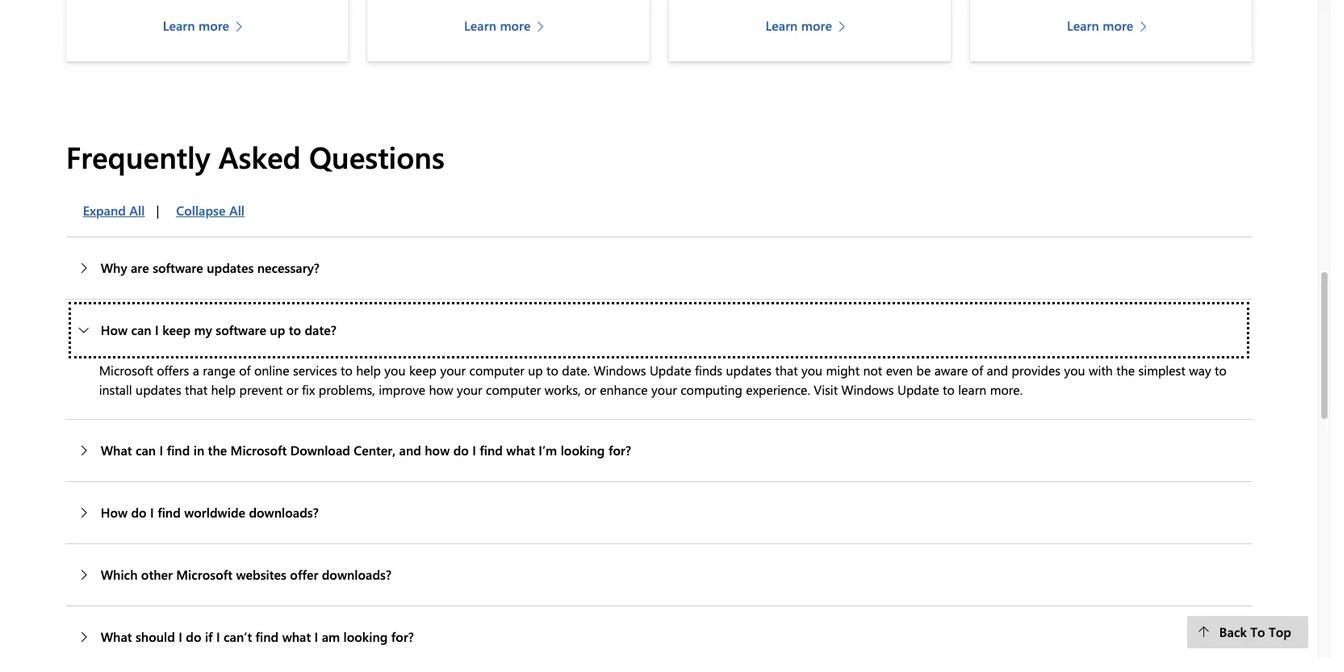 Task type: locate. For each thing, give the bounding box(es) containing it.
that
[[776, 361, 798, 378], [185, 381, 208, 398]]

1 all from the left
[[129, 201, 145, 218]]

0 vertical spatial downloads?
[[249, 503, 319, 520]]

update left finds
[[650, 361, 692, 378]]

downloads? inside dropdown button
[[249, 503, 319, 520]]

can inside dropdown button
[[131, 321, 152, 338]]

0 vertical spatial and
[[987, 361, 1009, 378]]

0 vertical spatial that
[[776, 361, 798, 378]]

1 vertical spatial up
[[528, 361, 543, 378]]

how inside how do i find worldwide downloads? dropdown button
[[101, 503, 128, 520]]

downloads? up offer
[[249, 503, 319, 520]]

all for collapse all
[[229, 201, 245, 218]]

1 horizontal spatial windows
[[842, 381, 894, 398]]

2 vertical spatial updates
[[136, 381, 181, 398]]

0 vertical spatial can
[[131, 321, 152, 338]]

do inside what can i find in the microsoft download center, and how do i find what i'm looking for? dropdown button
[[454, 441, 469, 458]]

software right are
[[153, 259, 203, 276]]

what left 'i'm'
[[507, 441, 535, 458]]

1 horizontal spatial you
[[802, 361, 823, 378]]

and up more.
[[987, 361, 1009, 378]]

all inside button
[[229, 201, 245, 218]]

help up the problems,
[[356, 361, 381, 378]]

computer left works,
[[486, 381, 541, 398]]

1 horizontal spatial downloads?
[[322, 566, 392, 583]]

1 vertical spatial what
[[101, 628, 132, 645]]

can left in
[[136, 441, 156, 458]]

more
[[199, 17, 229, 34], [500, 17, 531, 34], [802, 17, 832, 34], [1103, 17, 1134, 34]]

computer left date.
[[470, 361, 525, 378]]

1 horizontal spatial and
[[987, 361, 1009, 378]]

enhance
[[600, 381, 648, 398]]

0 vertical spatial updates
[[207, 259, 254, 276]]

of
[[239, 361, 251, 378], [972, 361, 984, 378]]

of up learn
[[972, 361, 984, 378]]

0 horizontal spatial help
[[211, 381, 236, 398]]

more for 3rd learn more link from the right
[[500, 17, 531, 34]]

downloads?
[[249, 503, 319, 520], [322, 566, 392, 583]]

0 horizontal spatial downloads?
[[249, 503, 319, 520]]

how inside dropdown button
[[425, 441, 450, 458]]

you up 'visit'
[[802, 361, 823, 378]]

that up experience.
[[776, 361, 798, 378]]

0 horizontal spatial updates
[[136, 381, 181, 398]]

up up online
[[270, 321, 285, 338]]

1 vertical spatial keep
[[409, 361, 437, 378]]

i up offers
[[155, 321, 159, 338]]

what for what should i do if i can't find what i am looking for?
[[101, 628, 132, 645]]

updates left necessary?
[[207, 259, 254, 276]]

0 horizontal spatial or
[[286, 381, 299, 398]]

what can i find in the microsoft download center, and how do i find what i'm looking for? button
[[66, 420, 1253, 481]]

windows up enhance
[[594, 361, 646, 378]]

the right in
[[208, 441, 227, 458]]

find left in
[[167, 441, 190, 458]]

how
[[429, 381, 453, 398], [425, 441, 450, 458]]

in
[[194, 441, 204, 458]]

updates inside dropdown button
[[207, 259, 254, 276]]

0 vertical spatial for?
[[609, 441, 631, 458]]

1 vertical spatial microsoft
[[231, 441, 287, 458]]

1 vertical spatial do
[[131, 503, 147, 520]]

updates
[[207, 259, 254, 276], [726, 361, 772, 378], [136, 381, 181, 398]]

what left should
[[101, 628, 132, 645]]

2 vertical spatial microsoft
[[176, 566, 233, 583]]

what
[[507, 441, 535, 458], [282, 628, 311, 645]]

updates up experience.
[[726, 361, 772, 378]]

how do i find worldwide downloads?
[[101, 503, 319, 520]]

how inside how can i keep my software up to date? dropdown button
[[101, 321, 128, 338]]

expand all button
[[66, 194, 156, 227]]

0 vertical spatial computer
[[470, 361, 525, 378]]

0 vertical spatial help
[[356, 361, 381, 378]]

how right center,
[[425, 441, 450, 458]]

1 horizontal spatial all
[[229, 201, 245, 218]]

1 learn more from the left
[[163, 17, 229, 34]]

learn
[[959, 381, 987, 398]]

1 vertical spatial for?
[[391, 628, 414, 645]]

1 how from the top
[[101, 321, 128, 338]]

0 horizontal spatial the
[[208, 441, 227, 458]]

microsoft up install
[[99, 361, 153, 378]]

1 horizontal spatial update
[[898, 381, 940, 398]]

0 vertical spatial software
[[153, 259, 203, 276]]

looking
[[561, 441, 605, 458], [344, 628, 388, 645]]

help down range
[[211, 381, 236, 398]]

a
[[193, 361, 199, 378]]

what left am
[[282, 628, 311, 645]]

windows down not
[[842, 381, 894, 398]]

more for 2nd learn more link from the right
[[802, 17, 832, 34]]

what for what can i find in the microsoft download center, and how do i find what i'm looking for?
[[101, 441, 132, 458]]

1 vertical spatial and
[[399, 441, 421, 458]]

more.
[[990, 381, 1023, 398]]

1 horizontal spatial looking
[[561, 441, 605, 458]]

computer
[[470, 361, 525, 378], [486, 381, 541, 398]]

not
[[864, 361, 883, 378]]

all right collapse
[[229, 201, 245, 218]]

i up other
[[150, 503, 154, 520]]

windows
[[594, 361, 646, 378], [842, 381, 894, 398]]

how can i keep my software up to date?
[[101, 321, 337, 338]]

3 learn from the left
[[766, 17, 798, 34]]

0 vertical spatial the
[[1117, 361, 1135, 378]]

updates down offers
[[136, 381, 181, 398]]

2 horizontal spatial do
[[454, 441, 469, 458]]

other
[[141, 566, 173, 583]]

0 horizontal spatial update
[[650, 361, 692, 378]]

2 what from the top
[[101, 628, 132, 645]]

finds
[[695, 361, 723, 378]]

4 learn more link from the left
[[1067, 16, 1156, 36]]

back
[[1220, 623, 1247, 640]]

how right improve
[[429, 381, 453, 398]]

looking right am
[[344, 628, 388, 645]]

0 vertical spatial looking
[[561, 441, 605, 458]]

up left date.
[[528, 361, 543, 378]]

0 horizontal spatial that
[[185, 381, 208, 398]]

date.
[[562, 361, 590, 378]]

3 learn more from the left
[[766, 17, 832, 34]]

help
[[356, 361, 381, 378], [211, 381, 236, 398]]

keep
[[162, 321, 191, 338], [409, 361, 437, 378]]

1 what from the top
[[101, 441, 132, 458]]

1 horizontal spatial the
[[1117, 361, 1135, 378]]

2 learn from the left
[[464, 17, 497, 34]]

i'm
[[539, 441, 557, 458]]

or
[[286, 381, 299, 398], [585, 381, 597, 398]]

and inside dropdown button
[[399, 441, 421, 458]]

1 horizontal spatial updates
[[207, 259, 254, 276]]

1 horizontal spatial that
[[776, 361, 798, 378]]

how do i find worldwide downloads? button
[[66, 482, 1253, 543]]

questions
[[309, 137, 445, 176]]

software
[[153, 259, 203, 276], [216, 321, 266, 338]]

microsoft right other
[[176, 566, 233, 583]]

can
[[131, 321, 152, 338], [136, 441, 156, 458]]

1 learn more link from the left
[[163, 16, 251, 36]]

1 vertical spatial can
[[136, 441, 156, 458]]

all inside 'button'
[[129, 201, 145, 218]]

4 learn more from the left
[[1067, 17, 1134, 34]]

0 vertical spatial how
[[429, 381, 453, 398]]

for? right am
[[391, 628, 414, 645]]

find left worldwide
[[158, 503, 181, 520]]

how up install
[[101, 321, 128, 338]]

the
[[1117, 361, 1135, 378], [208, 441, 227, 458]]

1 vertical spatial that
[[185, 381, 208, 398]]

2 all from the left
[[229, 201, 245, 218]]

the inside dropdown button
[[208, 441, 227, 458]]

0 horizontal spatial looking
[[344, 628, 388, 645]]

learn more for 2nd learn more link from the right
[[766, 17, 832, 34]]

1 more from the left
[[199, 17, 229, 34]]

and
[[987, 361, 1009, 378], [399, 441, 421, 458]]

do inside the what should i do if i can't find what i am looking for? dropdown button
[[186, 628, 201, 645]]

learn for fourth learn more link from the left
[[1067, 17, 1100, 34]]

can for what
[[136, 441, 156, 458]]

1 vertical spatial downloads?
[[322, 566, 392, 583]]

install
[[99, 381, 132, 398]]

can for how
[[131, 321, 152, 338]]

1 vertical spatial software
[[216, 321, 266, 338]]

all left |
[[129, 201, 145, 218]]

learn for 2nd learn more link from the right
[[766, 17, 798, 34]]

software inside how can i keep my software up to date? dropdown button
[[216, 321, 266, 338]]

can left my
[[131, 321, 152, 338]]

0 vertical spatial microsoft
[[99, 361, 153, 378]]

0 horizontal spatial for?
[[391, 628, 414, 645]]

should
[[136, 628, 175, 645]]

or left fix
[[286, 381, 299, 398]]

1 horizontal spatial for?
[[609, 441, 631, 458]]

2 how from the top
[[101, 503, 128, 520]]

online
[[254, 361, 289, 378]]

0 horizontal spatial do
[[131, 503, 147, 520]]

1 you from the left
[[385, 361, 406, 378]]

1 horizontal spatial of
[[972, 361, 984, 378]]

can inside dropdown button
[[136, 441, 156, 458]]

1 vertical spatial how
[[425, 441, 450, 458]]

center,
[[354, 441, 396, 458]]

0 horizontal spatial you
[[385, 361, 406, 378]]

do inside how do i find worldwide downloads? dropdown button
[[131, 503, 147, 520]]

learn more for 3rd learn more link from the right
[[464, 17, 531, 34]]

1 horizontal spatial do
[[186, 628, 201, 645]]

2 horizontal spatial you
[[1065, 361, 1086, 378]]

i right should
[[179, 628, 182, 645]]

that down a
[[185, 381, 208, 398]]

0 vertical spatial what
[[101, 441, 132, 458]]

and inside microsoft offers a range of online services to help you keep your computer up to date. windows update finds updates that you might not even be aware of and provides you with the simplest way to install updates that help prevent or fix problems, improve how your computer works, or enhance your computing experience. visit windows update to learn more.
[[987, 361, 1009, 378]]

expand all
[[83, 201, 145, 218]]

learn more link
[[163, 16, 251, 36], [464, 16, 553, 36], [766, 16, 854, 36], [1067, 16, 1156, 36]]

2 of from the left
[[972, 361, 984, 378]]

what down install
[[101, 441, 132, 458]]

update down the be
[[898, 381, 940, 398]]

i left in
[[160, 441, 163, 458]]

i right if
[[216, 628, 220, 645]]

downloads? inside dropdown button
[[322, 566, 392, 583]]

3 learn more link from the left
[[766, 16, 854, 36]]

2 more from the left
[[500, 17, 531, 34]]

2 vertical spatial do
[[186, 628, 201, 645]]

microsoft right in
[[231, 441, 287, 458]]

are
[[131, 259, 149, 276]]

of up prevent
[[239, 361, 251, 378]]

0 vertical spatial how
[[101, 321, 128, 338]]

the right with
[[1117, 361, 1135, 378]]

i
[[155, 321, 159, 338], [160, 441, 163, 458], [473, 441, 476, 458], [150, 503, 154, 520], [179, 628, 182, 645], [216, 628, 220, 645], [315, 628, 318, 645]]

downloads? for which other microsoft websites offer downloads?
[[322, 566, 392, 583]]

asked
[[219, 137, 301, 176]]

0 horizontal spatial software
[[153, 259, 203, 276]]

fix
[[302, 381, 315, 398]]

learn more
[[163, 17, 229, 34], [464, 17, 531, 34], [766, 17, 832, 34], [1067, 17, 1134, 34]]

3 more from the left
[[802, 17, 832, 34]]

4 more from the left
[[1103, 17, 1134, 34]]

find
[[167, 441, 190, 458], [480, 441, 503, 458], [158, 503, 181, 520], [256, 628, 279, 645]]

0 horizontal spatial what
[[282, 628, 311, 645]]

what
[[101, 441, 132, 458], [101, 628, 132, 645]]

0 horizontal spatial all
[[129, 201, 145, 218]]

0 vertical spatial keep
[[162, 321, 191, 338]]

0 vertical spatial up
[[270, 321, 285, 338]]

what can i find in the microsoft download center, and how do i find what i'm looking for?
[[101, 441, 631, 458]]

0 vertical spatial do
[[454, 441, 469, 458]]

microsoft
[[99, 361, 153, 378], [231, 441, 287, 458], [176, 566, 233, 583]]

why
[[101, 259, 127, 276]]

0 horizontal spatial keep
[[162, 321, 191, 338]]

0 horizontal spatial and
[[399, 441, 421, 458]]

which
[[101, 566, 138, 583]]

0 horizontal spatial up
[[270, 321, 285, 338]]

looking right 'i'm'
[[561, 441, 605, 458]]

you left with
[[1065, 361, 1086, 378]]

1 vertical spatial update
[[898, 381, 940, 398]]

1 horizontal spatial help
[[356, 361, 381, 378]]

or down date.
[[585, 381, 597, 398]]

i left am
[[315, 628, 318, 645]]

0 vertical spatial windows
[[594, 361, 646, 378]]

2 horizontal spatial updates
[[726, 361, 772, 378]]

0 vertical spatial what
[[507, 441, 535, 458]]

experience.
[[746, 381, 811, 398]]

microsoft inside dropdown button
[[231, 441, 287, 458]]

update
[[650, 361, 692, 378], [898, 381, 940, 398]]

to up works,
[[547, 361, 559, 378]]

4 learn from the left
[[1067, 17, 1100, 34]]

how up which
[[101, 503, 128, 520]]

what should i do if i can't find what i am looking for?
[[101, 628, 414, 645]]

am
[[322, 628, 340, 645]]

to
[[1251, 623, 1266, 640]]

offer
[[290, 566, 318, 583]]

looking inside what can i find in the microsoft download center, and how do i find what i'm looking for? dropdown button
[[561, 441, 605, 458]]

to left date?
[[289, 321, 301, 338]]

1 horizontal spatial software
[[216, 321, 266, 338]]

keep up improve
[[409, 361, 437, 378]]

keep left my
[[162, 321, 191, 338]]

date?
[[305, 321, 337, 338]]

how for how can i keep my software up to date?
[[101, 321, 128, 338]]

do
[[454, 441, 469, 458], [131, 503, 147, 520], [186, 628, 201, 645]]

for? down enhance
[[609, 441, 631, 458]]

0 horizontal spatial of
[[239, 361, 251, 378]]

offers
[[157, 361, 189, 378]]

group
[[66, 194, 256, 227]]

up
[[270, 321, 285, 338], [528, 361, 543, 378]]

to
[[289, 321, 301, 338], [341, 361, 353, 378], [547, 361, 559, 378], [1215, 361, 1227, 378], [943, 381, 955, 398]]

and right center,
[[399, 441, 421, 458]]

1 horizontal spatial or
[[585, 381, 597, 398]]

for?
[[609, 441, 631, 458], [391, 628, 414, 645]]

downloads? right offer
[[322, 566, 392, 583]]

1 vertical spatial how
[[101, 503, 128, 520]]

you
[[385, 361, 406, 378], [802, 361, 823, 378], [1065, 361, 1086, 378]]

2 learn more from the left
[[464, 17, 531, 34]]

frequently
[[66, 137, 210, 176]]

learn
[[163, 17, 195, 34], [464, 17, 497, 34], [766, 17, 798, 34], [1067, 17, 1100, 34]]

1 horizontal spatial up
[[528, 361, 543, 378]]

you up improve
[[385, 361, 406, 378]]

software right my
[[216, 321, 266, 338]]

1 vertical spatial the
[[208, 441, 227, 458]]

1 horizontal spatial keep
[[409, 361, 437, 378]]

1 vertical spatial looking
[[344, 628, 388, 645]]

learn more for first learn more link from the left
[[163, 17, 229, 34]]

back to top
[[1220, 623, 1292, 640]]

aware
[[935, 361, 969, 378]]

1 learn from the left
[[163, 17, 195, 34]]

even
[[886, 361, 913, 378]]

all
[[129, 201, 145, 218], [229, 201, 245, 218]]



Task type: describe. For each thing, give the bounding box(es) containing it.
why are software updates necessary? button
[[66, 237, 1253, 298]]

what should i do if i can't find what i am looking for? button
[[66, 606, 1253, 658]]

which other microsoft websites offer downloads?
[[101, 566, 392, 583]]

microsoft offers a range of online services to help you keep your computer up to date. windows update finds updates that you might not even be aware of and provides you with the simplest way to install updates that help prevent or fix problems, improve how your computer works, or enhance your computing experience. visit windows update to learn more.
[[99, 361, 1227, 398]]

learn for first learn more link from the left
[[163, 17, 195, 34]]

to up the problems,
[[341, 361, 353, 378]]

keep inside how can i keep my software up to date? dropdown button
[[162, 321, 191, 338]]

my
[[194, 321, 212, 338]]

collapse all
[[176, 201, 245, 218]]

to down aware
[[943, 381, 955, 398]]

looking inside the what should i do if i can't find what i am looking for? dropdown button
[[344, 628, 388, 645]]

how can i keep my software up to date? button
[[66, 299, 1253, 361]]

learn for 3rd learn more link from the right
[[464, 17, 497, 34]]

1 vertical spatial computer
[[486, 381, 541, 398]]

1 vertical spatial updates
[[726, 361, 772, 378]]

1 vertical spatial windows
[[842, 381, 894, 398]]

with
[[1089, 361, 1113, 378]]

why are software updates necessary?
[[101, 259, 320, 276]]

1 vertical spatial what
[[282, 628, 311, 645]]

visit
[[814, 381, 838, 398]]

top
[[1269, 623, 1292, 640]]

microsoft inside which other microsoft websites offer downloads? dropdown button
[[176, 566, 233, 583]]

software inside why are software updates necessary? dropdown button
[[153, 259, 203, 276]]

how inside microsoft offers a range of online services to help you keep your computer up to date. windows update finds updates that you might not even be aware of and provides you with the simplest way to install updates that help prevent or fix problems, improve how your computer works, or enhance your computing experience. visit windows update to learn more.
[[429, 381, 453, 398]]

i left 'i'm'
[[473, 441, 476, 458]]

way
[[1190, 361, 1212, 378]]

simplest
[[1139, 361, 1186, 378]]

3 you from the left
[[1065, 361, 1086, 378]]

find inside dropdown button
[[158, 503, 181, 520]]

computing
[[681, 381, 743, 398]]

frequently asked questions
[[66, 137, 445, 176]]

download
[[290, 441, 350, 458]]

1 or from the left
[[286, 381, 299, 398]]

1 of from the left
[[239, 361, 251, 378]]

provides
[[1012, 361, 1061, 378]]

group containing expand all
[[66, 194, 256, 227]]

|
[[156, 201, 159, 218]]

works,
[[545, 381, 581, 398]]

2 you from the left
[[802, 361, 823, 378]]

keep inside microsoft offers a range of online services to help you keep your computer up to date. windows update finds updates that you might not even be aware of and provides you with the simplest way to install updates that help prevent or fix problems, improve how your computer works, or enhance your computing experience. visit windows update to learn more.
[[409, 361, 437, 378]]

improve
[[379, 381, 426, 398]]

1 horizontal spatial what
[[507, 441, 535, 458]]

find left 'i'm'
[[480, 441, 503, 458]]

which other microsoft websites offer downloads? button
[[66, 544, 1253, 605]]

collapse all button
[[159, 194, 256, 227]]

collapse
[[176, 201, 226, 218]]

up inside dropdown button
[[270, 321, 285, 338]]

i inside dropdown button
[[155, 321, 159, 338]]

if
[[205, 628, 213, 645]]

to right way
[[1215, 361, 1227, 378]]

websites
[[236, 566, 287, 583]]

range
[[203, 361, 236, 378]]

learn more for fourth learn more link from the left
[[1067, 17, 1134, 34]]

be
[[917, 361, 931, 378]]

expand
[[83, 201, 126, 218]]

microsoft inside microsoft offers a range of online services to help you keep your computer up to date. windows update finds updates that you might not even be aware of and provides you with the simplest way to install updates that help prevent or fix problems, improve how your computer works, or enhance your computing experience. visit windows update to learn more.
[[99, 361, 153, 378]]

prevent
[[239, 381, 283, 398]]

all for expand all
[[129, 201, 145, 218]]

2 or from the left
[[585, 381, 597, 398]]

worldwide
[[184, 503, 246, 520]]

more for fourth learn more link from the left
[[1103, 17, 1134, 34]]

up inside microsoft offers a range of online services to help you keep your computer up to date. windows update finds updates that you might not even be aware of and provides you with the simplest way to install updates that help prevent or fix problems, improve how your computer works, or enhance your computing experience. visit windows update to learn more.
[[528, 361, 543, 378]]

services
[[293, 361, 337, 378]]

how for how do i find worldwide downloads?
[[101, 503, 128, 520]]

to inside dropdown button
[[289, 321, 301, 338]]

problems,
[[319, 381, 375, 398]]

back to top link
[[1188, 616, 1309, 648]]

more for first learn more link from the left
[[199, 17, 229, 34]]

the inside microsoft offers a range of online services to help you keep your computer up to date. windows update finds updates that you might not even be aware of and provides you with the simplest way to install updates that help prevent or fix problems, improve how your computer works, or enhance your computing experience. visit windows update to learn more.
[[1117, 361, 1135, 378]]

necessary?
[[257, 259, 320, 276]]

0 vertical spatial update
[[650, 361, 692, 378]]

might
[[826, 361, 860, 378]]

i inside dropdown button
[[150, 503, 154, 520]]

2 learn more link from the left
[[464, 16, 553, 36]]

0 horizontal spatial windows
[[594, 361, 646, 378]]

1 vertical spatial help
[[211, 381, 236, 398]]

find right can't
[[256, 628, 279, 645]]

can't
[[224, 628, 252, 645]]

downloads? for how do i find worldwide downloads?
[[249, 503, 319, 520]]



Task type: vqa. For each thing, say whether or not it's contained in the screenshot.
learn on the bottom right
yes



